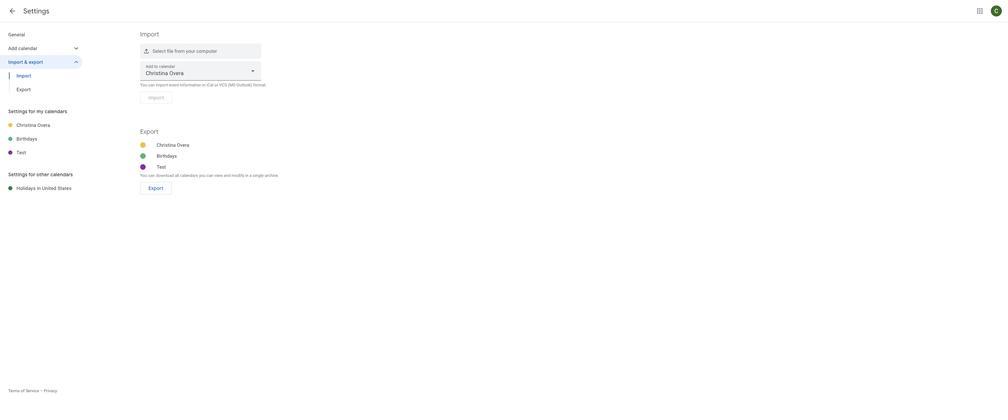 Task type: locate. For each thing, give the bounding box(es) containing it.
add calendar
[[8, 46, 37, 51]]

0 horizontal spatial christina
[[16, 123, 36, 128]]

1 for from the top
[[29, 109, 35, 115]]

christina up download at the top of page
[[157, 143, 176, 148]]

import up 'select'
[[140, 31, 159, 38]]

event
[[169, 83, 179, 88]]

import left '&'
[[8, 59, 23, 65]]

holidays
[[16, 186, 36, 191]]

import inside import & export tree item
[[8, 59, 23, 65]]

None field
[[140, 62, 261, 81]]

in left 'united'
[[37, 186, 41, 191]]

0 vertical spatial christina
[[16, 123, 36, 128]]

0 horizontal spatial birthdays
[[16, 136, 37, 142]]

tree
[[0, 28, 82, 97]]

birthdays tree item
[[0, 132, 82, 146]]

for for other
[[29, 172, 35, 178]]

import
[[140, 31, 159, 38], [8, 59, 23, 65], [16, 73, 31, 79]]

group
[[0, 69, 82, 97]]

0 vertical spatial export
[[16, 87, 31, 92]]

test up download at the top of page
[[157, 165, 166, 170]]

christina overa down the settings for my calendars
[[16, 123, 50, 128]]

can for download
[[148, 174, 155, 178]]

service
[[26, 389, 39, 394]]

you
[[199, 174, 206, 178]]

birthdays up download at the top of page
[[157, 154, 177, 159]]

christina overa inside christina overa tree item
[[16, 123, 50, 128]]

2 for from the top
[[29, 172, 35, 178]]

1 horizontal spatial overa
[[177, 143, 189, 148]]

christina overa up the all
[[157, 143, 189, 148]]

terms of service – privacy
[[8, 389, 57, 394]]

0 vertical spatial you
[[140, 83, 147, 88]]

1 vertical spatial for
[[29, 172, 35, 178]]

0 horizontal spatial test
[[16, 150, 26, 156]]

in left a
[[245, 174, 248, 178]]

1 vertical spatial in
[[245, 174, 248, 178]]

you
[[140, 83, 147, 88], [140, 174, 147, 178]]

calendars right the my
[[45, 109, 67, 115]]

computer
[[196, 48, 217, 54]]

–
[[40, 389, 43, 394]]

you left download at the top of page
[[140, 174, 147, 178]]

export
[[29, 59, 43, 65]]

terms of service link
[[8, 389, 39, 394]]

holidays in united states tree item
[[0, 182, 82, 195]]

import down import & export
[[16, 73, 31, 79]]

0 vertical spatial for
[[29, 109, 35, 115]]

overa
[[37, 123, 50, 128], [177, 143, 189, 148]]

settings
[[23, 7, 49, 15], [8, 109, 27, 115], [8, 172, 27, 178]]

0 vertical spatial overa
[[37, 123, 50, 128]]

2 vertical spatial import
[[16, 73, 31, 79]]

for left the my
[[29, 109, 35, 115]]

in left "ical"
[[202, 83, 206, 88]]

0 vertical spatial birthdays
[[16, 136, 37, 142]]

you left the import
[[140, 83, 147, 88]]

birthdays
[[16, 136, 37, 142], [157, 154, 177, 159]]

overa up birthdays tree item
[[37, 123, 50, 128]]

import inside 'group'
[[16, 73, 31, 79]]

2 you from the top
[[140, 174, 147, 178]]

settings left the my
[[8, 109, 27, 115]]

2 vertical spatial in
[[37, 186, 41, 191]]

1 vertical spatial christina overa
[[157, 143, 189, 148]]

(ms
[[228, 83, 235, 88]]

0 vertical spatial christina overa
[[16, 123, 50, 128]]

1 horizontal spatial test
[[157, 165, 166, 170]]

overa inside christina overa tree item
[[37, 123, 50, 128]]

calendars
[[45, 109, 67, 115], [50, 172, 73, 178], [180, 174, 198, 178]]

can
[[148, 83, 155, 88], [148, 174, 155, 178], [207, 174, 213, 178]]

modify
[[232, 174, 244, 178]]

1 vertical spatial settings
[[8, 109, 27, 115]]

for
[[29, 109, 35, 115], [29, 172, 35, 178]]

can left the import
[[148, 83, 155, 88]]

birthdays down christina overa tree item
[[16, 136, 37, 142]]

can for import
[[148, 83, 155, 88]]

ical
[[207, 83, 213, 88]]

christina inside tree item
[[16, 123, 36, 128]]

calendars up "states"
[[50, 172, 73, 178]]

go back image
[[8, 7, 16, 15]]

select file from your computer
[[153, 48, 217, 54]]

1 vertical spatial christina
[[157, 143, 176, 148]]

0 horizontal spatial in
[[37, 186, 41, 191]]

holidays in united states link
[[16, 182, 82, 195]]

you for you can import event information in ical or vcs (ms outlook) format.
[[140, 83, 147, 88]]

0 vertical spatial in
[[202, 83, 206, 88]]

christina overa
[[16, 123, 50, 128], [157, 143, 189, 148]]

for left other
[[29, 172, 35, 178]]

in
[[202, 83, 206, 88], [245, 174, 248, 178], [37, 186, 41, 191]]

1 vertical spatial you
[[140, 174, 147, 178]]

christina down the settings for my calendars
[[16, 123, 36, 128]]

1 vertical spatial overa
[[177, 143, 189, 148]]

settings for settings
[[23, 7, 49, 15]]

settings right 'go back' image at top
[[23, 7, 49, 15]]

settings up holidays
[[8, 172, 27, 178]]

christina overa tree item
[[0, 119, 82, 132]]

a
[[250, 174, 252, 178]]

1 vertical spatial import
[[8, 59, 23, 65]]

export inside 'group'
[[16, 87, 31, 92]]

information
[[180, 83, 201, 88]]

test down birthdays tree item
[[16, 150, 26, 156]]

calendars right the all
[[180, 174, 198, 178]]

settings for settings for my calendars
[[8, 109, 27, 115]]

you can download all calendars you can view and modify in a single archive.
[[140, 174, 279, 178]]

1 horizontal spatial christina
[[157, 143, 176, 148]]

0 vertical spatial settings
[[23, 7, 49, 15]]

test
[[16, 150, 26, 156], [157, 165, 166, 170]]

export for import
[[16, 87, 31, 92]]

0 horizontal spatial christina overa
[[16, 123, 50, 128]]

export
[[16, 87, 31, 92], [140, 128, 158, 136], [148, 186, 164, 192]]

2 vertical spatial settings
[[8, 172, 27, 178]]

export for you can download all calendars you can view and modify in a single archive.
[[148, 186, 164, 192]]

settings for my calendars tree
[[0, 119, 82, 160]]

overa up the all
[[177, 143, 189, 148]]

1 you from the top
[[140, 83, 147, 88]]

your
[[186, 48, 195, 54]]

1 horizontal spatial christina overa
[[157, 143, 189, 148]]

1 vertical spatial birthdays
[[157, 154, 177, 159]]

can left download at the top of page
[[148, 174, 155, 178]]

2 vertical spatial export
[[148, 186, 164, 192]]

can right you
[[207, 174, 213, 178]]

import & export
[[8, 59, 43, 65]]

0 vertical spatial test
[[16, 150, 26, 156]]

christina
[[16, 123, 36, 128], [157, 143, 176, 148]]

states
[[58, 186, 72, 191]]

1 vertical spatial export
[[140, 128, 158, 136]]

calendars for settings for other calendars
[[50, 172, 73, 178]]

0 horizontal spatial overa
[[37, 123, 50, 128]]

1 vertical spatial test
[[157, 165, 166, 170]]

in inside 'link'
[[37, 186, 41, 191]]

download
[[156, 174, 174, 178]]



Task type: describe. For each thing, give the bounding box(es) containing it.
select file from your computer button
[[140, 44, 261, 59]]

my
[[37, 109, 44, 115]]

add
[[8, 46, 17, 51]]

calendars for settings for my calendars
[[45, 109, 67, 115]]

for for my
[[29, 109, 35, 115]]

of
[[21, 389, 25, 394]]

settings heading
[[23, 7, 49, 15]]

vcs
[[219, 83, 227, 88]]

settings for my calendars
[[8, 109, 67, 115]]

1 horizontal spatial birthdays
[[157, 154, 177, 159]]

format.
[[253, 83, 267, 88]]

test inside 'link'
[[16, 150, 26, 156]]

other
[[37, 172, 49, 178]]

import
[[156, 83, 168, 88]]

birthdays inside tree item
[[16, 136, 37, 142]]

all
[[175, 174, 179, 178]]

select
[[153, 48, 166, 54]]

single
[[253, 174, 264, 178]]

test tree item
[[0, 146, 82, 160]]

0 vertical spatial import
[[140, 31, 159, 38]]

archive.
[[265, 174, 279, 178]]

view
[[214, 174, 223, 178]]

&
[[24, 59, 27, 65]]

or
[[215, 83, 218, 88]]

group containing import
[[0, 69, 82, 97]]

settings for other calendars
[[8, 172, 73, 178]]

terms
[[8, 389, 20, 394]]

birthdays link
[[16, 132, 82, 146]]

1 horizontal spatial in
[[202, 83, 206, 88]]

privacy
[[44, 389, 57, 394]]

united
[[42, 186, 56, 191]]

from
[[175, 48, 185, 54]]

privacy link
[[44, 389, 57, 394]]

you for you can download all calendars you can view and modify in a single archive.
[[140, 174, 147, 178]]

settings for settings for other calendars
[[8, 172, 27, 178]]

2 horizontal spatial in
[[245, 174, 248, 178]]

outlook)
[[236, 83, 252, 88]]

file
[[167, 48, 173, 54]]

general
[[8, 32, 25, 37]]

holidays in united states
[[16, 186, 72, 191]]

you can import event information in ical or vcs (ms outlook) format.
[[140, 83, 267, 88]]

tree containing general
[[0, 28, 82, 97]]

calendar
[[18, 46, 37, 51]]

import & export tree item
[[0, 55, 82, 69]]

and
[[224, 174, 230, 178]]

test link
[[16, 146, 82, 160]]



Task type: vqa. For each thing, say whether or not it's contained in the screenshot.
topmost the 6
no



